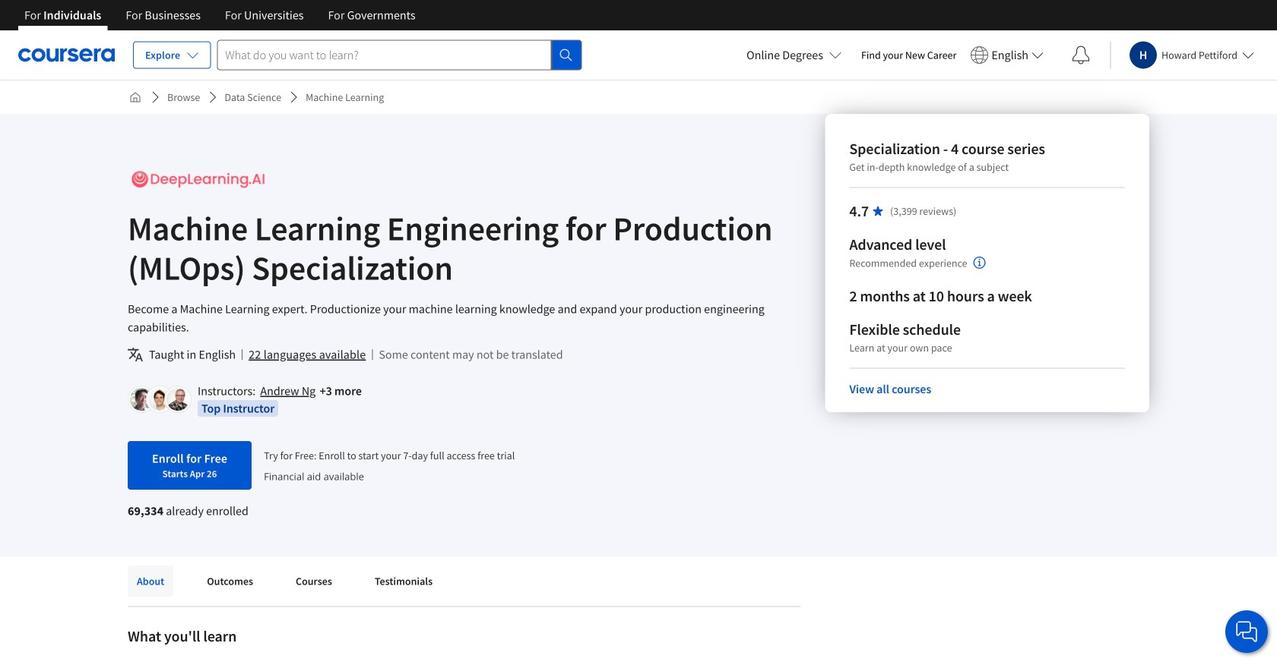 Task type: locate. For each thing, give the bounding box(es) containing it.
None search field
[[217, 40, 582, 70]]

What do you want to learn? text field
[[217, 40, 551, 70]]

banner navigation
[[12, 0, 428, 30]]

information about difficulty level pre-requisites. image
[[974, 257, 986, 269]]



Task type: describe. For each thing, give the bounding box(es) containing it.
deeplearning.ai image
[[128, 163, 269, 197]]

andrew ng image
[[130, 388, 153, 411]]

coursera image
[[18, 43, 115, 67]]

laurence moroney image
[[166, 388, 189, 411]]

cristian bartolomé arámburu image
[[148, 388, 171, 411]]

home image
[[129, 91, 141, 103]]



Task type: vqa. For each thing, say whether or not it's contained in the screenshot.
summary.
no



